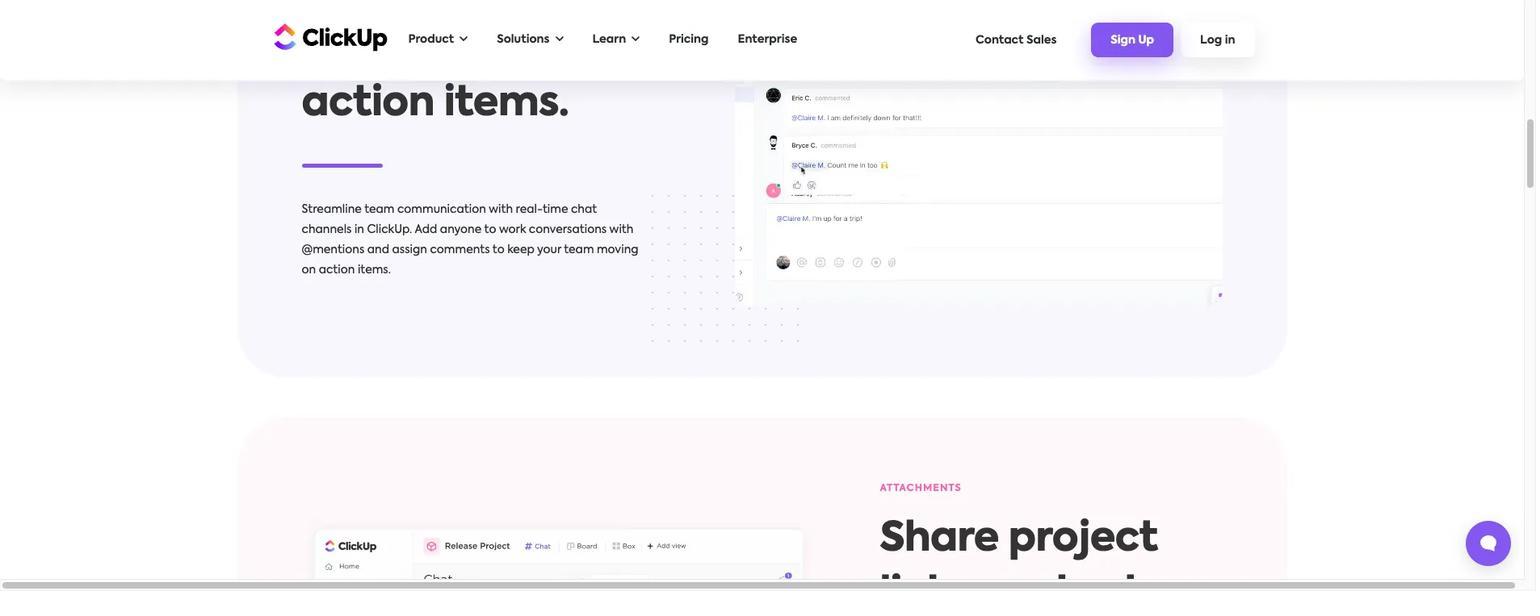 Task type: describe. For each thing, give the bounding box(es) containing it.
real-
[[516, 204, 543, 215]]

pricing link
[[661, 23, 717, 57]]

1 vertical spatial to
[[492, 244, 505, 256]]

product button
[[400, 23, 476, 57]]

up
[[1138, 35, 1154, 46]]

in inside streamline team communication with real-time chat channels in clickup. add anyone to work conversations with @mentions and assign comments to keep your team moving on action items.
[[354, 224, 364, 236]]

contact sales
[[976, 34, 1057, 46]]

log in link
[[1181, 23, 1255, 57]]

anyone
[[440, 224, 482, 236]]

product
[[408, 34, 454, 45]]

0 horizontal spatial with
[[489, 204, 513, 215]]

log in
[[1200, 35, 1235, 46]]

1 horizontal spatial with
[[609, 224, 633, 236]]

conversations
[[529, 224, 607, 236]]

streamline team communication with real-time chat channels in clickup. add anyone to work conversations with @mentions and assign comments to keep your team moving on action items.
[[302, 204, 639, 276]]

learn
[[592, 34, 626, 45]]

links,
[[880, 575, 981, 592]]

log
[[1200, 35, 1222, 46]]

1 horizontal spatial in
[[1225, 35, 1235, 46]]

0 vertical spatial to
[[484, 224, 496, 236]]

easily assign action items.
[[302, 29, 569, 124]]

easily
[[302, 29, 420, 69]]

clickup image
[[269, 21, 387, 52]]

time
[[543, 204, 568, 215]]

on
[[302, 265, 316, 276]]

0 horizontal spatial team
[[364, 204, 394, 215]]

enterprise link
[[730, 23, 805, 57]]

project
[[1008, 520, 1158, 560]]

assign inside easily assign action items.
[[429, 29, 560, 69]]

keep
[[507, 244, 534, 256]]

learn button
[[584, 23, 648, 57]]



Task type: vqa. For each thing, say whether or not it's contained in the screenshot.
channels
yes



Task type: locate. For each thing, give the bounding box(es) containing it.
1 horizontal spatial assign
[[429, 29, 560, 69]]

channels
[[302, 224, 352, 236]]

0 vertical spatial items.
[[444, 84, 569, 124]]

to
[[484, 224, 496, 236], [492, 244, 505, 256]]

1 vertical spatial assign
[[392, 244, 427, 256]]

0 vertical spatial action
[[302, 84, 434, 124]]

items. inside easily assign action items.
[[444, 84, 569, 124]]

@mentions
[[302, 244, 364, 256]]

sign up button
[[1091, 23, 1173, 57]]

streamline
[[302, 204, 362, 215]]

to left keep
[[492, 244, 505, 256]]

team
[[364, 204, 394, 215], [564, 244, 594, 256]]

action inside easily assign action items.
[[302, 84, 434, 124]]

1 vertical spatial team
[[564, 244, 594, 256]]

action inside streamline team communication with real-time chat channels in clickup. add anyone to work conversations with @mentions and assign comments to keep your team moving on action items.
[[319, 265, 355, 276]]

action
[[302, 84, 434, 124], [319, 265, 355, 276]]

solutions button
[[489, 23, 571, 57]]

1 vertical spatial action
[[319, 265, 355, 276]]

contact sales button
[[968, 26, 1065, 54]]

assign
[[429, 29, 560, 69], [392, 244, 427, 256]]

attachments
[[880, 484, 962, 494]]

share project links, embeds
[[880, 520, 1166, 592]]

items. down 'and'
[[358, 265, 391, 276]]

chat
[[571, 204, 597, 215]]

moving
[[597, 244, 639, 256]]

0 vertical spatial with
[[489, 204, 513, 215]]

1 vertical spatial items.
[[358, 265, 391, 276]]

share
[[880, 520, 999, 560]]

work
[[499, 224, 526, 236]]

and
[[367, 244, 389, 256]]

with up "moving"
[[609, 224, 633, 236]]

add
[[415, 224, 437, 236]]

with up work
[[489, 204, 513, 215]]

0 horizontal spatial in
[[354, 224, 364, 236]]

items. inside streamline team communication with real-time chat channels in clickup. add anyone to work conversations with @mentions and assign comments to keep your team moving on action items.
[[358, 265, 391, 276]]

action down @mentions
[[319, 265, 355, 276]]

sales
[[1026, 34, 1057, 46]]

1 horizontal spatial team
[[564, 244, 594, 256]]

1 vertical spatial in
[[354, 224, 364, 236]]

0 vertical spatial in
[[1225, 35, 1235, 46]]

items.
[[444, 84, 569, 124], [358, 265, 391, 276]]

0 vertical spatial team
[[364, 204, 394, 215]]

contact
[[976, 34, 1024, 46]]

assign inside streamline team communication with real-time chat channels in clickup. add anyone to work conversations with @mentions and assign comments to keep your team moving on action items.
[[392, 244, 427, 256]]

enterprise
[[738, 34, 797, 45]]

to left work
[[484, 224, 496, 236]]

clickup.
[[367, 224, 412, 236]]

team down conversations
[[564, 244, 594, 256]]

with
[[489, 204, 513, 215], [609, 224, 633, 236]]

1 horizontal spatial items.
[[444, 84, 569, 124]]

1 vertical spatial with
[[609, 224, 633, 236]]

0 horizontal spatial assign
[[392, 244, 427, 256]]

your
[[537, 244, 561, 256]]

0 vertical spatial assign
[[429, 29, 560, 69]]

in right log
[[1225, 35, 1235, 46]]

items. down solutions
[[444, 84, 569, 124]]

0 horizontal spatial items.
[[358, 265, 391, 276]]

sign up
[[1111, 35, 1154, 46]]

sign
[[1111, 35, 1135, 46]]

solutions
[[497, 34, 550, 45]]

in left clickup.
[[354, 224, 364, 236]]

pricing
[[669, 34, 709, 45]]

communication
[[397, 204, 486, 215]]

in
[[1225, 35, 1235, 46], [354, 224, 364, 236]]

action down easily
[[302, 84, 434, 124]]

comments
[[430, 244, 490, 256]]

team up clickup.
[[364, 204, 394, 215]]



